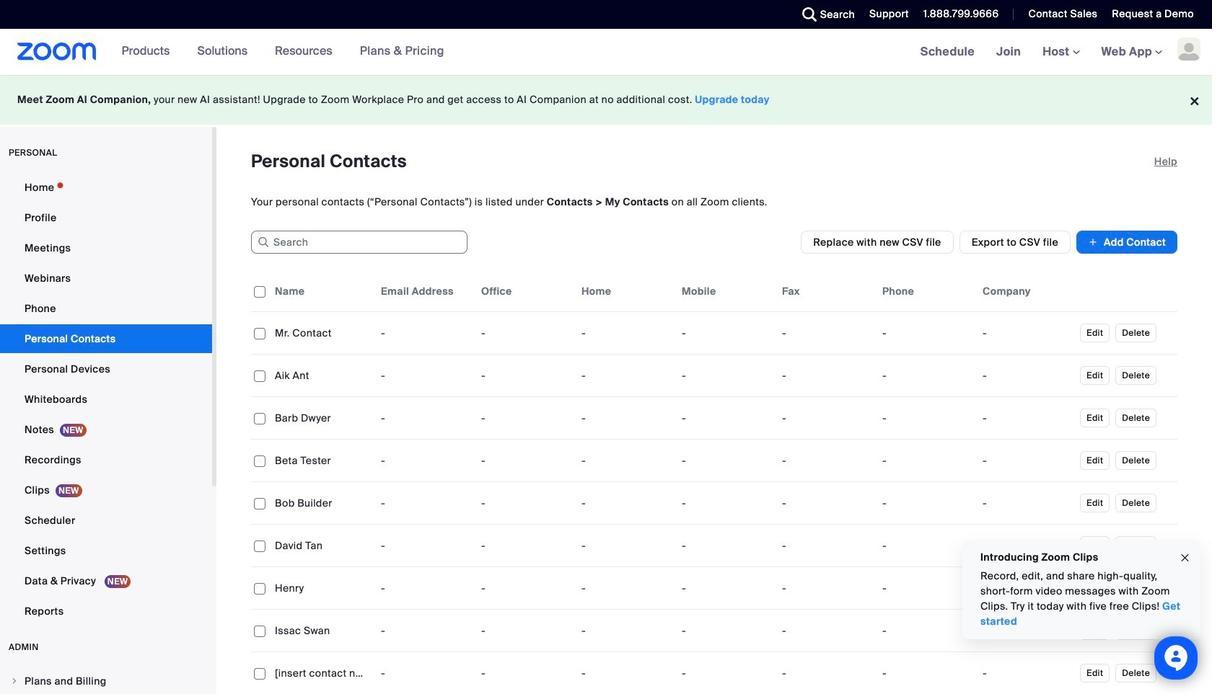 Task type: describe. For each thing, give the bounding box(es) containing it.
Search Contacts Input text field
[[251, 231, 468, 254]]

right image
[[10, 678, 19, 686]]

personal menu menu
[[0, 173, 212, 628]]

product information navigation
[[96, 29, 455, 75]]



Task type: vqa. For each thing, say whether or not it's contained in the screenshot.
add image in the right top of the page
yes



Task type: locate. For each thing, give the bounding box(es) containing it.
banner
[[0, 29, 1212, 76]]

application
[[251, 271, 1178, 695]]

meetings navigation
[[910, 29, 1212, 76]]

zoom logo image
[[17, 43, 96, 61]]

cell
[[676, 319, 777, 348], [777, 319, 877, 348], [877, 319, 977, 348], [977, 319, 1077, 348], [676, 362, 777, 390], [777, 362, 877, 390], [877, 362, 977, 390], [977, 362, 1077, 390], [676, 404, 777, 433], [777, 404, 877, 433], [877, 404, 977, 433], [977, 404, 1077, 433], [676, 447, 777, 476], [777, 447, 877, 476], [877, 447, 977, 476], [977, 447, 1077, 476], [676, 489, 777, 518], [777, 489, 877, 518], [877, 489, 977, 518], [977, 489, 1077, 518], [676, 532, 777, 561], [777, 532, 877, 561], [877, 532, 977, 561], [977, 532, 1077, 561], [676, 574, 777, 603], [777, 574, 877, 603], [877, 574, 977, 603], [977, 574, 1077, 603], [676, 617, 777, 646], [777, 617, 877, 646], [877, 617, 977, 646], [977, 617, 1077, 646]]

profile picture image
[[1178, 38, 1201, 61]]

close image
[[1180, 550, 1191, 567]]

add image
[[1088, 235, 1098, 250]]

footer
[[0, 75, 1212, 125]]

menu item
[[0, 668, 212, 695]]



